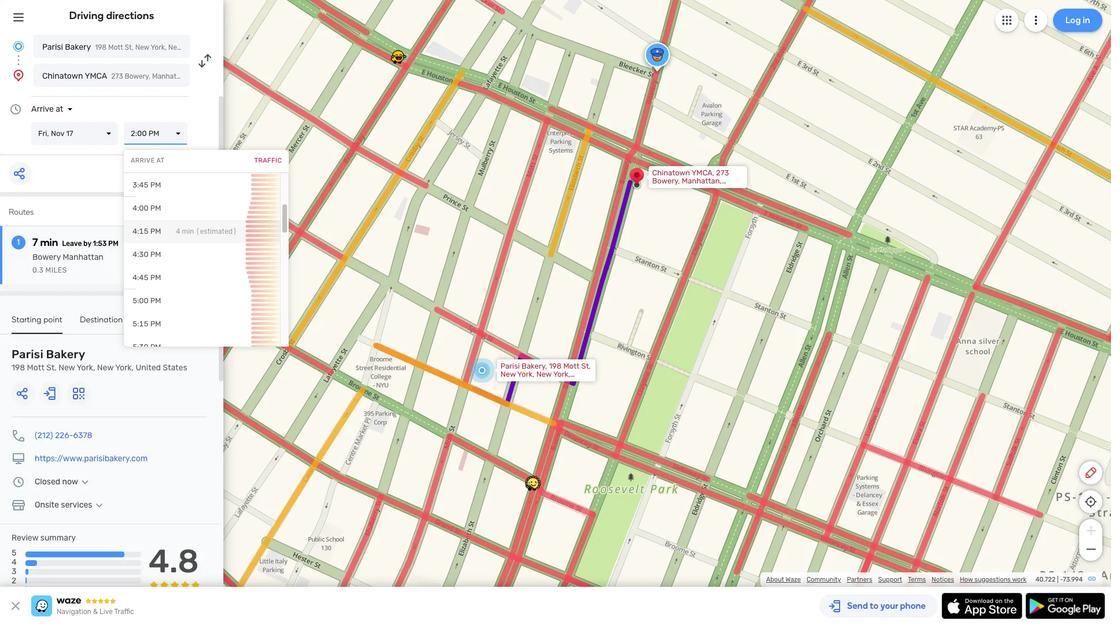 Task type: locate. For each thing, give the bounding box(es) containing it.
review summary
[[12, 533, 76, 543]]

2 horizontal spatial mott
[[563, 362, 580, 370]]

pm right 2:00
[[149, 129, 159, 138]]

273 inside chinatown ymca 273 bowery, manhattan, united states
[[111, 72, 123, 80]]

2 vertical spatial parisi
[[501, 362, 520, 370]]

273
[[111, 72, 123, 80], [716, 168, 729, 177]]

1 vertical spatial 4
[[12, 558, 17, 567]]

parisi bakery, 198 mott st, new york, new york, united states
[[501, 362, 591, 387]]

0 vertical spatial chinatown
[[42, 71, 83, 81]]

pm inside option
[[150, 157, 161, 166]]

1 horizontal spatial manhattan,
[[682, 177, 722, 185]]

pm right 5:00
[[150, 296, 161, 305]]

0.3
[[32, 266, 44, 274]]

pm inside 'option'
[[150, 343, 161, 351]]

198 up ymca
[[95, 43, 106, 52]]

pm for 3:30 pm
[[150, 157, 161, 166]]

current location image
[[12, 39, 25, 53]]

arrive at up 3:45 pm
[[131, 157, 165, 164]]

parisi left bakery,
[[501, 362, 520, 370]]

terms
[[908, 576, 926, 583]]

3:45 pm
[[133, 181, 161, 189]]

1 up x icon
[[12, 585, 15, 595]]

0 vertical spatial arrive at
[[31, 104, 63, 114]]

bakery down driving
[[65, 42, 91, 52]]

273 for ymca,
[[716, 168, 729, 177]]

1 vertical spatial at
[[157, 157, 165, 164]]

5:30 pm
[[133, 343, 161, 351]]

now
[[62, 477, 78, 487]]

manhattan, for ymca,
[[682, 177, 722, 185]]

198 right bakery,
[[549, 362, 562, 370]]

pm for 4:30 pm
[[150, 250, 161, 259]]

about waze link
[[766, 576, 801, 583]]

(212) 226-6378 link
[[35, 431, 92, 440]]

4:00 pm option
[[124, 197, 280, 220]]

pm right '4:00'
[[150, 204, 161, 212]]

1 horizontal spatial arrive
[[131, 157, 155, 164]]

1 vertical spatial 1
[[12, 585, 15, 595]]

1 vertical spatial 273
[[716, 168, 729, 177]]

pm inside 7 min leave by 1:53 pm
[[108, 240, 118, 248]]

4:30 pm option
[[124, 243, 280, 266]]

pm for 4:45 pm
[[150, 273, 161, 282]]

1 horizontal spatial chinatown
[[652, 168, 690, 177]]

mott right bakery,
[[563, 362, 580, 370]]

manhattan, inside chinatown ymca 273 bowery, manhattan, united states
[[152, 72, 189, 80]]

onsite services button
[[35, 500, 106, 510]]

0 horizontal spatial bowery,
[[125, 72, 150, 80]]

min inside 4:15 pm "option"
[[182, 227, 194, 236]]

0 horizontal spatial 198
[[12, 363, 25, 373]]

ymca
[[85, 71, 107, 81]]

closed now
[[35, 477, 78, 487]]

3:30 pm
[[133, 157, 161, 166]]

directions
[[106, 9, 154, 22]]

st, right bakery,
[[581, 362, 591, 370]]

pm inside option
[[150, 296, 161, 305]]

manhattan, inside chinatown ymca, 273 bowery, manhattan, united states
[[682, 177, 722, 185]]

routes
[[9, 207, 34, 217]]

parisi down the starting point button
[[12, 347, 43, 361]]

arrive
[[31, 104, 54, 114], [131, 157, 155, 164]]

4 right '4:15 pm' on the top left
[[176, 227, 180, 236]]

chinatown inside chinatown ymca, 273 bowery, manhattan, united states
[[652, 168, 690, 177]]

5:30 pm option
[[124, 336, 280, 359]]

0 vertical spatial min
[[182, 227, 194, 236]]

1 vertical spatial manhattan,
[[682, 177, 722, 185]]

5:15 pm
[[133, 320, 161, 328]]

0 vertical spatial arrive
[[31, 104, 54, 114]]

min for 4
[[182, 227, 194, 236]]

1 left 7
[[17, 237, 20, 247]]

bowery, inside chinatown ymca, 273 bowery, manhattan, united states
[[652, 177, 680, 185]]

198
[[95, 43, 106, 52], [549, 362, 562, 370], [12, 363, 25, 373]]

0 horizontal spatial manhattan,
[[152, 72, 189, 80]]

min right 7
[[40, 236, 58, 249]]

parisi
[[42, 42, 63, 52], [12, 347, 43, 361], [501, 362, 520, 370]]

pm for 3:45 pm
[[150, 181, 161, 189]]

4:15 pm
[[133, 227, 161, 236]]

0 horizontal spatial traffic
[[114, 608, 134, 616]]

ymca,
[[692, 168, 715, 177]]

bowery manhattan 0.3 miles
[[32, 252, 104, 274]]

4 inside "option"
[[176, 227, 180, 236]]

york,
[[151, 43, 167, 52], [184, 43, 200, 52], [77, 363, 95, 373], [115, 363, 134, 373], [518, 370, 535, 379], [553, 370, 571, 379]]

bakery
[[65, 42, 91, 52], [46, 347, 85, 361]]

(212) 226-6378
[[35, 431, 92, 440]]

1 vertical spatial min
[[40, 236, 58, 249]]

clock image
[[12, 475, 25, 489]]

at up nov
[[56, 104, 63, 114]]

at right the 3:30
[[157, 157, 165, 164]]

0 horizontal spatial 1
[[12, 585, 15, 595]]

point
[[44, 315, 63, 325]]

pm
[[149, 129, 159, 138], [150, 157, 161, 166], [150, 181, 161, 189], [150, 204, 161, 212], [150, 227, 161, 236], [108, 240, 118, 248], [150, 250, 161, 259], [150, 273, 161, 282], [150, 296, 161, 305], [150, 320, 161, 328], [150, 343, 161, 351]]

4:30 pm
[[133, 250, 161, 259]]

273 right ymca,
[[716, 168, 729, 177]]

bowery, inside chinatown ymca 273 bowery, manhattan, united states
[[125, 72, 150, 80]]

pm right 4:45
[[150, 273, 161, 282]]

fri, nov 17 list box
[[31, 122, 118, 145]]

work
[[1012, 576, 1027, 583]]

pm right 4:15
[[150, 227, 161, 236]]

4:00 pm
[[133, 204, 161, 212]]

0 vertical spatial 1
[[17, 237, 20, 247]]

1 vertical spatial bowery,
[[652, 177, 680, 185]]

0 vertical spatial 4
[[176, 227, 180, 236]]

4 up 2
[[12, 558, 17, 567]]

support link
[[878, 576, 902, 583]]

1 vertical spatial chinatown
[[652, 168, 690, 177]]

united inside chinatown ymca 273 bowery, manhattan, united states
[[191, 72, 212, 80]]

1 horizontal spatial arrive at
[[131, 157, 165, 164]]

st,
[[125, 43, 134, 52], [581, 362, 591, 370], [46, 363, 57, 373]]

4:45 pm option
[[124, 266, 280, 289]]

arrive up fri,
[[31, 104, 54, 114]]

198 down the starting point button
[[12, 363, 25, 373]]

min for 7
[[40, 236, 58, 249]]

bowery, right ymca
[[125, 72, 150, 80]]

3:30
[[133, 157, 148, 166]]

navigation
[[57, 608, 91, 616]]

states inside 'parisi bakery, 198 mott st, new york, new york, united states'
[[526, 378, 549, 387]]

traffic
[[254, 157, 282, 164], [114, 608, 134, 616]]

bakery,
[[522, 362, 547, 370]]

st, down the starting point button
[[46, 363, 57, 373]]

destination button
[[80, 315, 123, 333]]

5:15
[[133, 320, 148, 328]]

273 right ymca
[[111, 72, 123, 80]]

1 horizontal spatial traffic
[[254, 157, 282, 164]]

2 horizontal spatial 198
[[549, 362, 562, 370]]

2 horizontal spatial st,
[[581, 362, 591, 370]]

chinatown left ymca,
[[652, 168, 690, 177]]

bakery down point at the left bottom of page
[[46, 347, 85, 361]]

0 horizontal spatial at
[[56, 104, 63, 114]]

states inside chinatown ymca 273 bowery, manhattan, united states
[[214, 72, 235, 80]]

bowery, left ymca,
[[652, 177, 680, 185]]

link image
[[1088, 574, 1097, 583]]

parisi bakery 198 mott st, new york, new york, united states
[[42, 42, 246, 52], [12, 347, 187, 373]]

leave
[[62, 240, 82, 248]]

1 horizontal spatial bowery,
[[652, 177, 680, 185]]

chevron down image
[[78, 478, 92, 487]]

0 vertical spatial manhattan,
[[152, 72, 189, 80]]

chinatown for ymca,
[[652, 168, 690, 177]]

parisi bakery 198 mott st, new york, new york, united states up chinatown ymca 273 bowery, manhattan, united states
[[42, 42, 246, 52]]

pm right the 5:30
[[150, 343, 161, 351]]

best
[[189, 240, 206, 247]]

6378
[[73, 431, 92, 440]]

0 horizontal spatial arrive at
[[31, 104, 63, 114]]

1 horizontal spatial 4
[[176, 227, 180, 236]]

st, up chinatown ymca 273 bowery, manhattan, united states
[[125, 43, 134, 52]]

states
[[225, 43, 246, 52], [214, 72, 235, 80], [677, 185, 700, 193], [163, 363, 187, 373], [526, 378, 549, 387]]

pm for 5:30 pm
[[150, 343, 161, 351]]

chinatown left ymca
[[42, 71, 83, 81]]

arrive up the 3:45
[[131, 157, 155, 164]]

0 vertical spatial bakery
[[65, 42, 91, 52]]

min
[[182, 227, 194, 236], [40, 236, 58, 249]]

0 vertical spatial 273
[[111, 72, 123, 80]]

0 horizontal spatial 273
[[111, 72, 123, 80]]

pm right 5:15 at the left bottom
[[150, 320, 161, 328]]

1 horizontal spatial mott
[[108, 43, 123, 52]]

arrive at up fri,
[[31, 104, 63, 114]]

suggestions
[[975, 576, 1011, 583]]

mott
[[108, 43, 123, 52], [563, 362, 580, 370], [27, 363, 44, 373]]

pm for 5:00 pm
[[150, 296, 161, 305]]

0 vertical spatial bowery,
[[125, 72, 150, 80]]

2:00 pm list box
[[124, 122, 188, 145]]

273 inside chinatown ymca, 273 bowery, manhattan, united states
[[716, 168, 729, 177]]

pm inside 'list box'
[[149, 129, 159, 138]]

parisi right current location "icon"
[[42, 42, 63, 52]]

call image
[[12, 429, 25, 443]]

0 horizontal spatial chinatown
[[42, 71, 83, 81]]

bowery
[[32, 252, 61, 262]]

pm right the 3:45
[[150, 181, 161, 189]]

0 horizontal spatial st,
[[46, 363, 57, 373]]

mott down the starting point button
[[27, 363, 44, 373]]

navigation & live traffic
[[57, 608, 134, 616]]

united
[[201, 43, 223, 52], [191, 72, 212, 80], [652, 185, 676, 193], [136, 363, 161, 373], [501, 378, 524, 387]]

4 min (estimated)
[[176, 227, 237, 236]]

parisi bakery 198 mott st, new york, new york, united states down destination button
[[12, 347, 187, 373]]

manhattan, for ymca
[[152, 72, 189, 80]]

1 horizontal spatial min
[[182, 227, 194, 236]]

0 horizontal spatial min
[[40, 236, 58, 249]]

notices link
[[932, 576, 954, 583]]

pm right 1:53
[[108, 240, 118, 248]]

chinatown
[[42, 71, 83, 81], [652, 168, 690, 177]]

pm right the 3:30
[[150, 157, 161, 166]]

united inside 'parisi bakery, 198 mott st, new york, new york, united states'
[[501, 378, 524, 387]]

mott down driving directions
[[108, 43, 123, 52]]

driving
[[69, 9, 104, 22]]

at
[[56, 104, 63, 114], [157, 157, 165, 164]]

destination
[[80, 315, 123, 325]]

2
[[12, 576, 16, 586]]

4
[[176, 227, 180, 236], [12, 558, 17, 567]]

1 vertical spatial arrive at
[[131, 157, 165, 164]]

arrive at
[[31, 104, 63, 114], [131, 157, 165, 164]]

fri,
[[38, 129, 49, 138]]

pm inside "option"
[[150, 227, 161, 236]]

manhattan,
[[152, 72, 189, 80], [682, 177, 722, 185]]

starting
[[12, 315, 41, 325]]

mott inside 'parisi bakery, 198 mott st, new york, new york, united states'
[[563, 362, 580, 370]]

7
[[32, 236, 38, 249]]

0 vertical spatial traffic
[[254, 157, 282, 164]]

min up best
[[182, 227, 194, 236]]

1:53
[[93, 240, 107, 248]]

pm right "4:30"
[[150, 250, 161, 259]]

4:00
[[133, 204, 148, 212]]

1 horizontal spatial 273
[[716, 168, 729, 177]]



Task type: describe. For each thing, give the bounding box(es) containing it.
40.722
[[1036, 576, 1056, 583]]

miles
[[45, 266, 67, 274]]

starting point
[[12, 315, 63, 325]]

-
[[1060, 576, 1063, 583]]

how
[[960, 576, 973, 583]]

how suggestions work link
[[960, 576, 1027, 583]]

1 vertical spatial parisi
[[12, 347, 43, 361]]

1 horizontal spatial 1
[[17, 237, 20, 247]]

4:30
[[133, 250, 148, 259]]

4:45
[[133, 273, 148, 282]]

7 min leave by 1:53 pm
[[32, 236, 118, 249]]

chevron down image
[[92, 501, 106, 510]]

summary
[[40, 533, 76, 543]]

partners link
[[847, 576, 873, 583]]

3
[[12, 567, 16, 577]]

0 vertical spatial parisi bakery 198 mott st, new york, new york, united states
[[42, 42, 246, 52]]

pm for 5:15 pm
[[150, 320, 161, 328]]

states inside chinatown ymca, 273 bowery, manhattan, united states
[[677, 185, 700, 193]]

by
[[83, 240, 91, 248]]

1 inside 5 4 3 2 1
[[12, 585, 15, 595]]

support
[[878, 576, 902, 583]]

pencil image
[[1084, 466, 1098, 480]]

1 vertical spatial bakery
[[46, 347, 85, 361]]

chinatown ymca 273 bowery, manhattan, united states
[[42, 71, 235, 81]]

chinatown for ymca
[[42, 71, 83, 81]]

terms link
[[908, 576, 926, 583]]

5 4 3 2 1
[[12, 548, 17, 595]]

united inside chinatown ymca, 273 bowery, manhattan, united states
[[652, 185, 676, 193]]

0 horizontal spatial mott
[[27, 363, 44, 373]]

5
[[12, 548, 16, 558]]

services
[[61, 500, 92, 510]]

store image
[[12, 498, 25, 512]]

bowery, for ymca,
[[652, 177, 680, 185]]

parisi inside 'parisi bakery, 198 mott st, new york, new york, united states'
[[501, 362, 520, 370]]

0 horizontal spatial arrive
[[31, 104, 54, 114]]

community
[[807, 576, 841, 583]]

1 horizontal spatial st,
[[125, 43, 134, 52]]

zoom out image
[[1084, 542, 1098, 556]]

(212)
[[35, 431, 53, 440]]

3:45 pm option
[[124, 174, 280, 197]]

about waze community partners support terms notices how suggestions work
[[766, 576, 1027, 583]]

x image
[[9, 599, 23, 613]]

5:00 pm option
[[124, 289, 280, 313]]

5:00
[[133, 296, 148, 305]]

1 horizontal spatial 198
[[95, 43, 106, 52]]

onsite
[[35, 500, 59, 510]]

nov
[[51, 129, 64, 138]]

3:30 pm option
[[124, 150, 280, 174]]

1 vertical spatial arrive
[[131, 157, 155, 164]]

chinatown ymca, 273 bowery, manhattan, united states
[[652, 168, 729, 193]]

starting point button
[[12, 315, 63, 334]]

waze
[[786, 576, 801, 583]]

|
[[1057, 576, 1059, 583]]

4:15 pm option
[[124, 220, 280, 243]]

4.8
[[149, 542, 199, 581]]

17
[[66, 129, 73, 138]]

bowery, for ymca
[[125, 72, 150, 80]]

&
[[93, 608, 98, 616]]

live
[[100, 608, 113, 616]]

1 vertical spatial traffic
[[114, 608, 134, 616]]

manhattan
[[63, 252, 104, 262]]

location image
[[12, 68, 25, 82]]

driving directions
[[69, 9, 154, 22]]

2:00
[[131, 129, 147, 138]]

(estimated)
[[196, 227, 237, 236]]

4:45 pm
[[133, 273, 161, 282]]

closed now button
[[35, 477, 92, 487]]

5:00 pm
[[133, 296, 161, 305]]

40.722 | -73.994
[[1036, 576, 1083, 583]]

review
[[12, 533, 38, 543]]

https://www.parisibakery.com link
[[35, 454, 148, 464]]

computer image
[[12, 452, 25, 466]]

community link
[[807, 576, 841, 583]]

73.994
[[1063, 576, 1083, 583]]

zoom in image
[[1084, 524, 1098, 538]]

0 vertical spatial parisi
[[42, 42, 63, 52]]

clock image
[[9, 102, 23, 116]]

5:30
[[133, 343, 148, 351]]

226-
[[55, 431, 73, 440]]

fri, nov 17
[[38, 129, 73, 138]]

0 vertical spatial at
[[56, 104, 63, 114]]

partners
[[847, 576, 873, 583]]

0 horizontal spatial 4
[[12, 558, 17, 567]]

notices
[[932, 576, 954, 583]]

273 for ymca
[[111, 72, 123, 80]]

1 vertical spatial parisi bakery 198 mott st, new york, new york, united states
[[12, 347, 187, 373]]

1 horizontal spatial at
[[157, 157, 165, 164]]

pm for 4:00 pm
[[150, 204, 161, 212]]

3:45
[[133, 181, 148, 189]]

pm for 4:15 pm
[[150, 227, 161, 236]]

2:00 pm
[[131, 129, 159, 138]]

about
[[766, 576, 784, 583]]

4:15
[[133, 227, 148, 236]]

198 inside 'parisi bakery, 198 mott st, new york, new york, united states'
[[549, 362, 562, 370]]

https://www.parisibakery.com
[[35, 454, 148, 464]]

onsite services
[[35, 500, 92, 510]]

pm for 2:00 pm
[[149, 129, 159, 138]]

st, inside 'parisi bakery, 198 mott st, new york, new york, united states'
[[581, 362, 591, 370]]

5:15 pm option
[[124, 313, 280, 336]]



Task type: vqa. For each thing, say whether or not it's contained in the screenshot.
"Wed, Nov 15"
no



